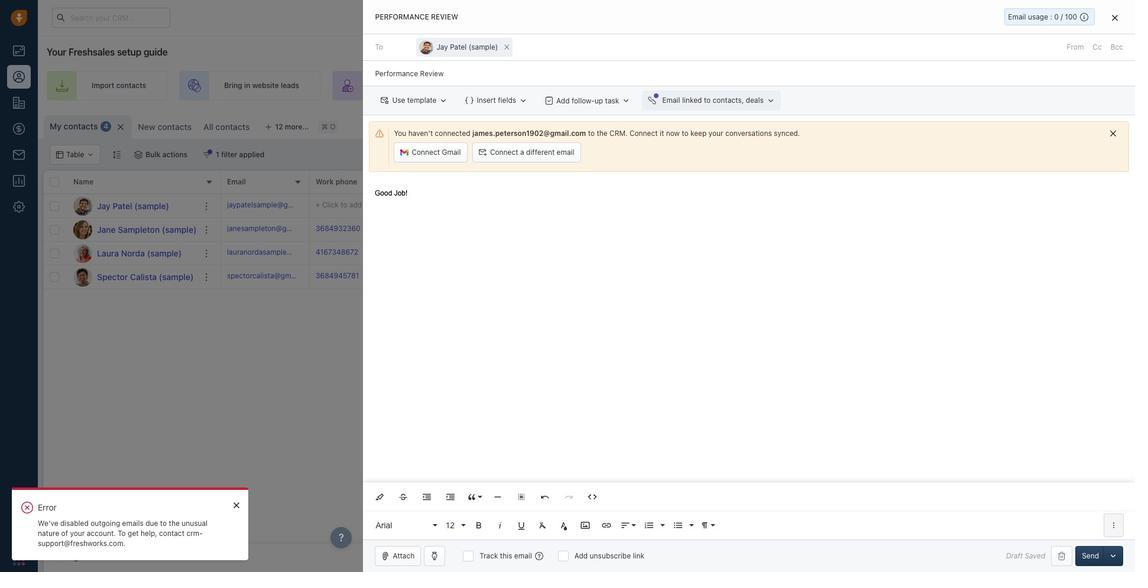 Task type: describe. For each thing, give the bounding box(es) containing it.
1 horizontal spatial of
[[94, 554, 101, 563]]

patel for jay patel (sample) ×
[[450, 43, 467, 52]]

invite your team link
[[332, 71, 454, 101]]

1 for 1 filter applied
[[216, 150, 219, 159]]

invite
[[377, 81, 396, 90]]

crm.
[[610, 129, 628, 138]]

(sample) for laura norda (sample)
[[147, 248, 182, 258]]

+
[[316, 200, 320, 209]]

calista
[[130, 272, 157, 282]]

application containing arial
[[363, 177, 1136, 540]]

jay patel (sample)
[[97, 201, 169, 211]]

freshworks switcher image
[[13, 554, 25, 566]]

your inside route leads to your team link
[[561, 81, 577, 90]]

underline (⌘u) image
[[517, 521, 527, 531]]

j image for jane sampleton (sample)
[[73, 220, 92, 239]]

insert image (⌘p) image
[[581, 521, 591, 531]]

attach button
[[375, 547, 421, 567]]

table
[[933, 121, 950, 130]]

up inside × dialog
[[595, 96, 603, 105]]

press space to select this row. row containing lauranordasample@gmail.com
[[221, 242, 1130, 266]]

route leads to your team link
[[465, 71, 617, 101]]

sales
[[671, 178, 690, 187]]

phone
[[336, 178, 358, 187]]

(sample) for spector calista (sample)
[[159, 272, 194, 282]]

laura norda (sample)
[[97, 248, 182, 258]]

× dialog
[[363, 0, 1136, 573]]

add contact
[[1082, 121, 1124, 130]]

press space to select this row. row containing jane sampleton (sample)
[[44, 218, 221, 242]]

⌘ o
[[322, 123, 336, 132]]

email for usage
[[1009, 12, 1027, 21]]

contacts up actions
[[158, 122, 192, 132]]

set
[[830, 81, 841, 90]]

o
[[330, 123, 336, 132]]

add for add deal
[[995, 81, 1009, 90]]

2 leads from the left
[[532, 81, 551, 90]]

applied
[[239, 150, 265, 159]]

track
[[480, 552, 498, 561]]

of inside we've disabled outgoing emails due to the unusual nature of your account. to get help, contact crm- support@freshworks.com.
[[61, 529, 68, 538]]

to inside row
[[341, 200, 348, 209]]

import for import contacts link
[[92, 81, 114, 90]]

website
[[252, 81, 279, 90]]

connected
[[435, 129, 471, 138]]

import contacts group
[[964, 115, 1060, 135]]

my
[[50, 121, 62, 131]]

the inside we've disabled outgoing emails due to the unusual nature of your account. to get help, contact crm- support@freshworks.com.
[[169, 519, 180, 528]]

spectorcalista@gmail.com 3684945781
[[227, 271, 359, 280]]

1 team from the left
[[415, 81, 432, 90]]

press space to select this row. row containing spector calista (sample)
[[44, 266, 221, 289]]

deal
[[1011, 81, 1026, 90]]

support@freshworks.com.
[[38, 539, 125, 548]]

performance
[[375, 12, 429, 21]]

contacts right my
[[64, 121, 98, 131]]

name
[[73, 178, 93, 187]]

to inside we've disabled outgoing emails due to the unusual nature of your account. to get help, contact crm- support@freshworks.com.
[[118, 529, 126, 538]]

all contacts
[[204, 122, 250, 132]]

arial
[[376, 521, 392, 530]]

0
[[1055, 12, 1059, 21]]

name row
[[44, 171, 221, 195]]

sales inside 'link'
[[871, 81, 888, 90]]

1 vertical spatial email
[[515, 552, 532, 561]]

jay for jay patel (sample)
[[97, 201, 111, 211]]

s image
[[73, 268, 92, 287]]

jane sampleton (sample)
[[97, 224, 197, 235]]

owner
[[692, 178, 713, 187]]

your inside set up your sales pipeline 'link'
[[854, 81, 869, 90]]

×
[[504, 40, 510, 53]]

jay patel (sample) link
[[97, 200, 169, 212]]

due
[[146, 519, 158, 528]]

connect a different email button
[[473, 143, 581, 163]]

actions
[[163, 150, 188, 159]]

unordered list image
[[673, 521, 684, 531]]

error
[[38, 503, 57, 513]]

insert fields button
[[460, 91, 534, 111]]

jane sampleton (sample) link
[[97, 224, 197, 236]]

jaypatelsample@gmail.com link
[[227, 200, 318, 212]]

deals
[[746, 96, 764, 105]]

all
[[204, 122, 214, 132]]

1 leads from the left
[[281, 81, 299, 90]]

disabled
[[60, 519, 89, 528]]

3684945781
[[316, 271, 359, 280]]

use
[[392, 96, 405, 105]]

italic (⌘i) image
[[495, 521, 506, 531]]

container_wx8msf4aqz5i3rn1 image
[[134, 151, 143, 159]]

redo (⌘⇧z) image
[[564, 492, 575, 503]]

Search your CRM... text field
[[52, 8, 170, 28]]

next
[[405, 178, 421, 187]]

spector calista (sample) link
[[97, 271, 194, 283]]

different
[[526, 148, 555, 157]]

lauranordasample@gmail.com
[[227, 248, 328, 257]]

decrease indent (⌘[) image
[[422, 492, 433, 503]]

press space to select this row. row containing janesampleton@gmail.com
[[221, 218, 1130, 242]]

close image
[[1113, 14, 1119, 21]]

insert link (⌘k) image
[[602, 521, 612, 531]]

press space to select this row. row containing spectorcalista@gmail.com
[[221, 266, 1130, 289]]

add for add follow-up task
[[557, 96, 570, 105]]

contacts right 'all'
[[216, 122, 250, 132]]

connect for connect a different email
[[490, 148, 519, 157]]

grid containing jay patel (sample)
[[44, 170, 1130, 544]]

linked
[[683, 96, 702, 105]]

(sample) for jay patel (sample)
[[134, 201, 169, 211]]

contact inside add contact button
[[1098, 121, 1124, 130]]

12 more...
[[275, 122, 309, 131]]

:
[[1051, 12, 1053, 21]]

draft saved
[[1007, 552, 1046, 561]]

bulk
[[146, 150, 161, 159]]

spector calista (sample)
[[97, 272, 194, 282]]

review
[[431, 12, 459, 21]]

insert
[[477, 96, 496, 105]]

synced.
[[774, 129, 800, 138]]

1 for 1
[[1058, 10, 1061, 17]]

12 more... button
[[259, 119, 316, 135]]

bold (⌘b) image
[[474, 521, 485, 531]]

container_wx8msf4aqz5i3rn1 image for 1 filter applied button
[[203, 151, 211, 159]]

template
[[407, 96, 437, 105]]

bulk actions
[[146, 150, 188, 159]]

spector
[[97, 272, 128, 282]]

showing
[[50, 554, 78, 563]]

link
[[633, 552, 645, 561]]

from
[[1067, 43, 1084, 52]]

paragraph format image
[[700, 521, 711, 531]]

create sales sequence
[[674, 81, 751, 90]]

fields
[[498, 96, 516, 105]]

status
[[760, 178, 782, 187]]

send
[[1083, 552, 1100, 561]]

set up your sales pipeline link
[[785, 71, 939, 101]]

email linked to contacts, deals
[[663, 96, 764, 105]]

next activity
[[405, 178, 449, 187]]

insert fields
[[477, 96, 516, 105]]

2 team from the left
[[579, 81, 596, 90]]

account
[[848, 178, 877, 187]]

up inside set up your sales pipeline 'link'
[[843, 81, 852, 90]]

send button
[[1076, 547, 1106, 567]]

now
[[666, 129, 680, 138]]

janesampleton@gmail.com 3684932360
[[227, 224, 361, 233]]

1 vertical spatial 4
[[103, 554, 107, 563]]

contact inside we've disabled outgoing emails due to the unusual nature of your account. to get help, contact crm- support@freshworks.com.
[[159, 529, 185, 538]]

customize table button
[[876, 115, 958, 135]]

norda
[[121, 248, 145, 258]]

laura norda (sample) link
[[97, 248, 182, 259]]

setup
[[117, 47, 141, 57]]

you haven't connected james.peterson1902@gmail.com to the crm. connect it now to keep your conversations synced.
[[394, 129, 800, 138]]

get
[[128, 529, 139, 538]]

phone element
[[7, 522, 31, 545]]

use template button
[[375, 91, 454, 111]]

j image for jay patel (sample)
[[73, 197, 92, 216]]



Task type: locate. For each thing, give the bounding box(es) containing it.
0 horizontal spatial the
[[169, 519, 180, 528]]

(sample) inside jane sampleton (sample) link
[[162, 224, 197, 235]]

0 vertical spatial email
[[557, 148, 575, 157]]

your freshsales setup guide
[[47, 47, 168, 57]]

12 inside 12 more... button
[[275, 122, 283, 131]]

1 horizontal spatial team
[[579, 81, 596, 90]]

1 horizontal spatial 12
[[446, 521, 455, 530]]

add inside the "add deal" link
[[995, 81, 1009, 90]]

0 horizontal spatial import contacts
[[92, 81, 146, 90]]

application
[[363, 177, 1136, 540]]

0 vertical spatial contact
[[1098, 121, 1124, 130]]

1 inside 1 filter applied button
[[216, 150, 219, 159]]

j image
[[73, 197, 92, 216], [73, 220, 92, 239]]

add for add contact
[[1082, 121, 1096, 130]]

1 vertical spatial j image
[[73, 220, 92, 239]]

4167348672 link
[[316, 247, 359, 260]]

1 j image from the top
[[73, 197, 92, 216]]

1 vertical spatial to
[[118, 529, 126, 538]]

0 horizontal spatial import
[[92, 81, 114, 90]]

your up use
[[398, 81, 413, 90]]

0 vertical spatial patel
[[450, 43, 467, 52]]

tags
[[582, 178, 598, 187]]

bring in website leads
[[224, 81, 299, 90]]

import contacts button
[[964, 115, 1040, 135]]

grid
[[44, 170, 1130, 544]]

1 row group from the left
[[44, 195, 221, 289]]

all contacts button
[[198, 115, 256, 139], [204, 122, 250, 132]]

1 vertical spatial container_wx8msf4aqz5i3rn1 image
[[203, 151, 211, 159]]

0 horizontal spatial jay
[[97, 201, 111, 211]]

1 horizontal spatial contact
[[1098, 121, 1124, 130]]

0 vertical spatial 12
[[275, 122, 283, 131]]

of down disabled
[[61, 529, 68, 538]]

2 horizontal spatial connect
[[630, 129, 658, 138]]

customize table
[[895, 121, 950, 130]]

to left get
[[118, 529, 126, 538]]

1–4
[[80, 554, 92, 563]]

0 horizontal spatial up
[[595, 96, 603, 105]]

1 horizontal spatial connect
[[490, 148, 519, 157]]

3684945781 link
[[316, 271, 359, 283]]

(sample) for jay patel (sample) ×
[[469, 43, 498, 52]]

(sample) inside laura norda (sample) link
[[147, 248, 182, 258]]

to down performance
[[375, 43, 383, 52]]

contact
[[1098, 121, 1124, 130], [159, 529, 185, 538]]

× link
[[501, 37, 513, 56]]

j image down the "name"
[[73, 197, 92, 216]]

0 vertical spatial the
[[597, 129, 608, 138]]

task
[[605, 96, 620, 105]]

0 horizontal spatial 1
[[216, 150, 219, 159]]

set up your sales pipeline
[[830, 81, 917, 90]]

1 vertical spatial patel
[[113, 201, 132, 211]]

(sample) inside jay patel (sample) ×
[[469, 43, 498, 52]]

to right due
[[160, 519, 167, 528]]

your inside we've disabled outgoing emails due to the unusual nature of your account. to get help, contact crm- support@freshworks.com.
[[70, 529, 85, 538]]

0 horizontal spatial team
[[415, 81, 432, 90]]

12 left bold (⌘b) "image"
[[446, 521, 455, 530]]

attach
[[393, 552, 415, 561]]

the inside × dialog
[[597, 129, 608, 138]]

add contact button
[[1066, 115, 1130, 135]]

container_wx8msf4aqz5i3rn1 image for the customize table button
[[884, 121, 892, 130]]

bulk actions button
[[127, 145, 195, 165]]

0 horizontal spatial sales
[[699, 81, 716, 90]]

arial button
[[372, 514, 439, 538]]

your down disabled
[[70, 529, 85, 538]]

0 horizontal spatial 12
[[275, 122, 283, 131]]

0 vertical spatial of
[[61, 529, 68, 538]]

1 vertical spatial 1
[[216, 150, 219, 159]]

sales up email linked to contacts, deals button
[[699, 81, 716, 90]]

bring
[[224, 81, 242, 90]]

l image
[[73, 244, 92, 263]]

of right 1–4
[[94, 554, 101, 563]]

nature
[[38, 529, 59, 538]]

unsubscribe
[[590, 552, 631, 561]]

container_wx8msf4aqz5i3rn1 image
[[884, 121, 892, 130], [203, 151, 211, 159]]

we've disabled outgoing emails due to the unusual nature of your account. to get help, contact crm- support@freshworks.com.
[[38, 519, 208, 548]]

0 vertical spatial container_wx8msf4aqz5i3rn1 image
[[884, 121, 892, 130]]

2 row group from the left
[[221, 195, 1130, 289]]

2 vertical spatial email
[[227, 178, 246, 187]]

your right keep
[[709, 129, 724, 138]]

connect left a at the top of the page
[[490, 148, 519, 157]]

patel inside jay patel (sample) ×
[[450, 43, 467, 52]]

press space to select this row. row containing jay patel (sample)
[[44, 195, 221, 218]]

email inside button
[[557, 148, 575, 157]]

bcc
[[1111, 43, 1124, 52]]

your up follow-
[[561, 81, 577, 90]]

clear formatting image
[[538, 521, 549, 531]]

add deal
[[995, 81, 1026, 90]]

the left the unusual
[[169, 519, 180, 528]]

phone image
[[13, 528, 25, 539]]

to right linked
[[704, 96, 711, 105]]

Write a subject line text field
[[363, 61, 1136, 86]]

12 inside 12 dropdown button
[[446, 521, 455, 530]]

cell
[[487, 195, 576, 218], [576, 195, 665, 218], [665, 195, 754, 218], [754, 195, 842, 218], [842, 195, 931, 218], [931, 195, 1130, 218], [399, 218, 487, 241], [487, 218, 576, 241], [576, 218, 665, 241], [665, 218, 754, 241], [754, 218, 842, 241], [842, 218, 931, 241], [931, 218, 1130, 241], [399, 242, 487, 265], [487, 242, 576, 265], [576, 242, 665, 265], [665, 242, 754, 265], [754, 242, 842, 265], [842, 242, 931, 265], [931, 242, 1130, 265], [399, 266, 487, 289], [487, 266, 576, 289], [576, 266, 665, 289], [665, 266, 754, 289], [754, 266, 842, 289], [842, 266, 931, 289], [931, 266, 1130, 289]]

up right set
[[843, 81, 852, 90]]

sales
[[699, 81, 716, 90], [871, 81, 888, 90]]

jay patel (sample) ×
[[437, 40, 510, 53]]

2 sales from the left
[[871, 81, 888, 90]]

0 vertical spatial 4
[[104, 122, 108, 131]]

guide
[[144, 47, 168, 57]]

2 horizontal spatial email
[[1009, 12, 1027, 21]]

work phone
[[316, 178, 358, 187]]

connect inside button
[[490, 148, 519, 157]]

jay up jane
[[97, 201, 111, 211]]

container_wx8msf4aqz5i3rn1 image left the customize
[[884, 121, 892, 130]]

import contacts for import contacts link
[[92, 81, 146, 90]]

1 sales from the left
[[699, 81, 716, 90]]

jay for jay patel (sample) ×
[[437, 43, 448, 52]]

1 vertical spatial up
[[595, 96, 603, 105]]

12 left the more...
[[275, 122, 283, 131]]

patel
[[450, 43, 467, 52], [113, 201, 132, 211]]

0 vertical spatial import contacts
[[92, 81, 146, 90]]

close image
[[234, 502, 240, 509]]

click
[[322, 200, 339, 209]]

email left usage on the top
[[1009, 12, 1027, 21]]

import contacts down setup
[[92, 81, 146, 90]]

1 horizontal spatial to
[[375, 43, 383, 52]]

to inside we've disabled outgoing emails due to the unusual nature of your account. to get help, contact crm- support@freshworks.com.
[[160, 519, 167, 528]]

usage
[[1029, 12, 1049, 21]]

(sample) down jane sampleton (sample) link
[[147, 248, 182, 258]]

patel inside jay patel (sample) link
[[113, 201, 132, 211]]

jay down review
[[437, 43, 448, 52]]

import inside button
[[980, 121, 1003, 130]]

0 horizontal spatial email
[[227, 178, 246, 187]]

to up add follow-up task
[[553, 81, 560, 90]]

customize
[[895, 121, 931, 130]]

⌘
[[322, 123, 328, 132]]

container_wx8msf4aqz5i3rn1 image left filter
[[203, 151, 211, 159]]

1 horizontal spatial 1
[[1058, 10, 1061, 17]]

1 horizontal spatial leads
[[532, 81, 551, 90]]

import contacts
[[92, 81, 146, 90], [980, 121, 1034, 130]]

we've
[[38, 519, 58, 528]]

1 vertical spatial jay
[[97, 201, 111, 211]]

press space to select this row. row containing jaypatelsample@gmail.com
[[221, 195, 1130, 218]]

4 right 1–4
[[103, 554, 107, 563]]

score
[[493, 178, 513, 187]]

(sample) inside jay patel (sample) link
[[134, 201, 169, 211]]

12
[[275, 122, 283, 131], [446, 521, 455, 530]]

0 horizontal spatial leads
[[281, 81, 299, 90]]

import down the "add deal" link
[[980, 121, 1003, 130]]

email right different
[[557, 148, 575, 157]]

row group containing jay patel (sample)
[[44, 195, 221, 289]]

(sample) right sampleton
[[162, 224, 197, 235]]

new contacts
[[138, 122, 192, 132]]

leads right the website
[[281, 81, 299, 90]]

text color image
[[559, 521, 570, 531]]

1 horizontal spatial import
[[980, 121, 1003, 130]]

1 inside 1 link
[[1058, 10, 1061, 17]]

0 horizontal spatial patel
[[113, 201, 132, 211]]

j image left jane
[[73, 220, 92, 239]]

my contacts 4
[[50, 121, 108, 131]]

track this email
[[480, 552, 532, 561]]

container_wx8msf4aqz5i3rn1 image inside the customize table button
[[884, 121, 892, 130]]

1 vertical spatial 12
[[446, 521, 455, 530]]

0 horizontal spatial connect
[[412, 148, 440, 157]]

import for import contacts button
[[980, 121, 1003, 130]]

ordered list image
[[644, 521, 655, 531]]

1 horizontal spatial patel
[[450, 43, 467, 52]]

1 filter applied
[[216, 150, 265, 159]]

freshsales
[[69, 47, 115, 57]]

row group containing jaypatelsample@gmail.com
[[221, 195, 1130, 289]]

contacts down deal
[[1004, 121, 1034, 130]]

(sample) for jane sampleton (sample)
[[162, 224, 197, 235]]

to left add
[[341, 200, 348, 209]]

in
[[244, 81, 250, 90]]

outgoing
[[91, 519, 120, 528]]

align image
[[621, 521, 631, 531]]

patel down name row
[[113, 201, 132, 211]]

the left crm.
[[597, 129, 608, 138]]

your inside × dialog
[[709, 129, 724, 138]]

import
[[92, 81, 114, 90], [980, 121, 1003, 130]]

email linked to contacts, deals button
[[643, 91, 781, 111]]

janesampleton@gmail.com link
[[227, 224, 317, 236]]

0 vertical spatial to
[[375, 43, 383, 52]]

1 horizontal spatial email
[[557, 148, 575, 157]]

help,
[[141, 529, 157, 538]]

sales left pipeline
[[871, 81, 888, 90]]

1 vertical spatial the
[[169, 519, 180, 528]]

jay
[[437, 43, 448, 52], [97, 201, 111, 211]]

0 vertical spatial j image
[[73, 197, 92, 216]]

1 vertical spatial import
[[980, 121, 1003, 130]]

4 inside the my contacts 4
[[104, 122, 108, 131]]

0 horizontal spatial to
[[118, 529, 126, 538]]

your
[[398, 81, 413, 90], [561, 81, 577, 90], [854, 81, 869, 90], [709, 129, 724, 138], [70, 529, 85, 538]]

0 horizontal spatial contact
[[159, 529, 185, 538]]

create
[[674, 81, 697, 90]]

contacts down setup
[[116, 81, 146, 90]]

your inside invite your team link
[[398, 81, 413, 90]]

0 horizontal spatial container_wx8msf4aqz5i3rn1 image
[[203, 151, 211, 159]]

0 vertical spatial email
[[1009, 12, 1027, 21]]

(sample) inside spector calista (sample) link
[[159, 272, 194, 282]]

1 horizontal spatial import contacts
[[980, 121, 1034, 130]]

activity
[[423, 178, 449, 187]]

filter
[[221, 150, 237, 159]]

james.peterson1902@gmail.com
[[473, 129, 586, 138]]

add for add unsubscribe link
[[575, 552, 588, 561]]

send email image
[[1025, 14, 1033, 22]]

12 button
[[442, 514, 468, 538]]

1 horizontal spatial container_wx8msf4aqz5i3rn1 image
[[884, 121, 892, 130]]

contacts
[[116, 81, 146, 90], [1004, 121, 1034, 130], [64, 121, 98, 131], [158, 122, 192, 132], [216, 122, 250, 132]]

team up add follow-up task
[[579, 81, 596, 90]]

invite your team
[[377, 81, 432, 90]]

email down 1 filter applied button
[[227, 178, 246, 187]]

4 right my contacts link
[[104, 122, 108, 131]]

connect a different email
[[490, 148, 575, 157]]

performance review
[[375, 12, 459, 21]]

0 horizontal spatial email
[[515, 552, 532, 561]]

jay inside press space to select this row. row
[[97, 201, 111, 211]]

(sample) up jane sampleton (sample)
[[134, 201, 169, 211]]

add deal link
[[951, 71, 1047, 101]]

0 vertical spatial 1
[[1058, 10, 1061, 17]]

add
[[995, 81, 1009, 90], [557, 96, 570, 105], [1082, 121, 1096, 130], [575, 552, 588, 561]]

bring in website leads link
[[179, 71, 321, 101]]

press space to select this row. row
[[44, 195, 221, 218], [221, 195, 1130, 218], [44, 218, 221, 242], [221, 218, 1130, 242], [44, 242, 221, 266], [221, 242, 1130, 266], [44, 266, 221, 289], [221, 266, 1130, 289]]

patel down review
[[450, 43, 467, 52]]

1 vertical spatial contact
[[159, 529, 185, 538]]

add unsubscribe link
[[575, 552, 645, 561]]

patel for jay patel (sample)
[[113, 201, 132, 211]]

row group
[[44, 195, 221, 289], [221, 195, 1130, 289]]

create sales sequence link
[[629, 71, 773, 101]]

email inside email linked to contacts, deals button
[[663, 96, 681, 105]]

0 vertical spatial jay
[[437, 43, 448, 52]]

account.
[[87, 529, 116, 538]]

to inside button
[[704, 96, 711, 105]]

new contacts button
[[132, 115, 198, 139], [138, 122, 192, 132]]

import contacts inside button
[[980, 121, 1034, 130]]

lauranordasample@gmail.com link
[[227, 247, 328, 260]]

laura
[[97, 248, 119, 258]]

container_wx8msf4aqz5i3rn1 image inside 1 filter applied button
[[203, 151, 211, 159]]

connect inside button
[[412, 148, 440, 157]]

to
[[375, 43, 383, 52], [118, 529, 126, 538]]

(sample) right "calista"
[[159, 272, 194, 282]]

4
[[104, 122, 108, 131], [103, 554, 107, 563]]

2 j image from the top
[[73, 220, 92, 239]]

import contacts down add deal
[[980, 121, 1034, 130]]

connect down haven't
[[412, 148, 440, 157]]

add follow-up task button
[[540, 91, 637, 111], [540, 91, 637, 111]]

draft
[[1007, 552, 1023, 561]]

connect left it
[[630, 129, 658, 138]]

spectorcalista@gmail.com link
[[227, 271, 315, 283]]

jay inside jay patel (sample) ×
[[437, 43, 448, 52]]

up left task
[[595, 96, 603, 105]]

leads right route
[[532, 81, 551, 90]]

import down your freshsales setup guide
[[92, 81, 114, 90]]

1 vertical spatial email
[[663, 96, 681, 105]]

email right this
[[515, 552, 532, 561]]

0 horizontal spatial of
[[61, 529, 68, 538]]

your right set
[[854, 81, 869, 90]]

12 for 12
[[446, 521, 455, 530]]

1 horizontal spatial the
[[597, 129, 608, 138]]

1 left /
[[1058, 10, 1061, 17]]

email for linked
[[663, 96, 681, 105]]

1 filter applied button
[[195, 145, 272, 165]]

1 vertical spatial import contacts
[[980, 121, 1034, 130]]

to
[[553, 81, 560, 90], [704, 96, 711, 105], [588, 129, 595, 138], [682, 129, 689, 138], [341, 200, 348, 209], [160, 519, 167, 528]]

1 vertical spatial of
[[94, 554, 101, 563]]

to right now
[[682, 129, 689, 138]]

0 vertical spatial import
[[92, 81, 114, 90]]

import contacts for import contacts button
[[980, 121, 1034, 130]]

keep
[[691, 129, 707, 138]]

12 for 12 more...
[[275, 122, 283, 131]]

1 horizontal spatial jay
[[437, 43, 448, 52]]

to inside × dialog
[[375, 43, 383, 52]]

1 horizontal spatial up
[[843, 81, 852, 90]]

1 left filter
[[216, 150, 219, 159]]

/
[[1061, 12, 1064, 21]]

to left crm.
[[588, 129, 595, 138]]

1 horizontal spatial email
[[663, 96, 681, 105]]

0 vertical spatial up
[[843, 81, 852, 90]]

connect for connect gmail
[[412, 148, 440, 157]]

1 horizontal spatial sales
[[871, 81, 888, 90]]

3684932360 link
[[316, 224, 361, 236]]

contacts inside button
[[1004, 121, 1034, 130]]

(sample) left × "link"
[[469, 43, 498, 52]]

press space to select this row. row containing laura norda (sample)
[[44, 242, 221, 266]]

new
[[138, 122, 155, 132]]

email down create
[[663, 96, 681, 105]]

add inside add contact button
[[1082, 121, 1096, 130]]

team up template
[[415, 81, 432, 90]]



Task type: vqa. For each thing, say whether or not it's contained in the screenshot.
Field edit history
no



